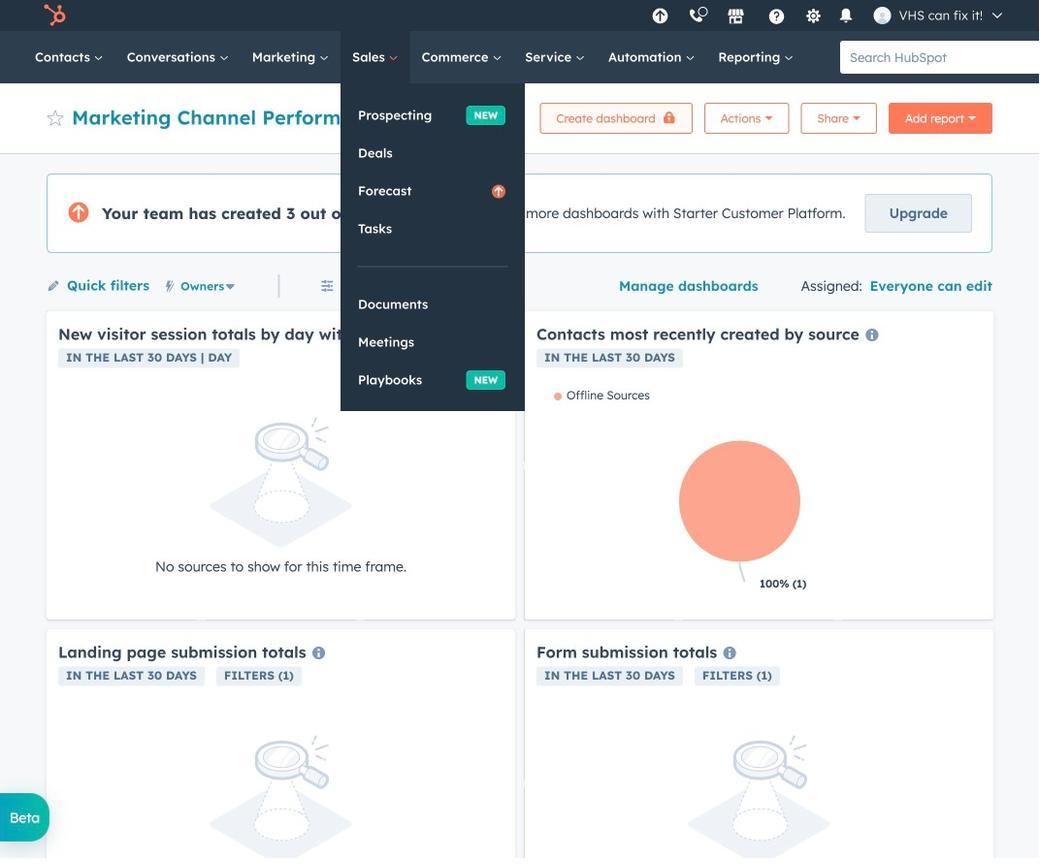 Task type: vqa. For each thing, say whether or not it's contained in the screenshot.
Contacts most recently created by source element
yes



Task type: locate. For each thing, give the bounding box(es) containing it.
landing page submission totals element
[[47, 630, 515, 859]]

banner
[[47, 97, 993, 134]]

Search HubSpot search field
[[840, 41, 1039, 74]]

menu
[[642, 0, 1016, 31]]

toggle series visibility region
[[554, 388, 650, 403]]

sales menu
[[341, 83, 525, 412]]

jacob simon image
[[874, 7, 891, 24]]

interactive chart image
[[537, 388, 982, 608]]



Task type: describe. For each thing, give the bounding box(es) containing it.
marketplaces image
[[727, 9, 745, 26]]

contacts most recently created by source element
[[525, 311, 993, 620]]

form submission totals element
[[525, 630, 993, 859]]

new visitor session totals by day with source breakdown element
[[47, 311, 520, 620]]



